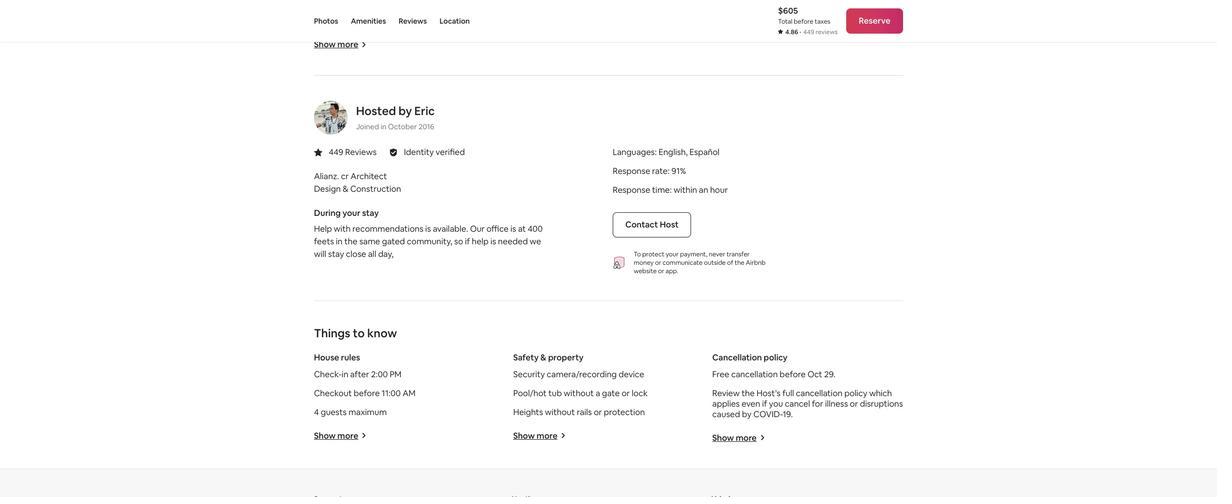 Task type: locate. For each thing, give the bounding box(es) containing it.
0 vertical spatial by
[[399, 103, 412, 118]]

show more down caused
[[713, 433, 757, 444]]

response rate : 91%
[[613, 166, 686, 177]]

stay right will on the left of the page
[[328, 249, 344, 260]]

recommendations
[[353, 223, 424, 235]]

4
[[314, 407, 319, 418]]

location
[[440, 16, 470, 26]]

response down response rate : 91%
[[613, 185, 651, 196]]

illness
[[826, 399, 849, 410]]

to up recomended
[[402, 0, 410, 5]]

show more button
[[314, 39, 367, 50], [314, 431, 367, 442], [514, 431, 566, 442], [713, 433, 766, 444]]

reserve button
[[847, 8, 904, 34]]

reviews
[[399, 16, 427, 26], [345, 147, 377, 158]]

carretica
[[653, 6, 689, 17]]

stay
[[767, 0, 783, 5], [362, 208, 379, 219], [328, 249, 344, 260]]

cancellation down oct
[[796, 388, 843, 399]]

visited
[[450, 19, 475, 30]]

or left app.
[[659, 267, 665, 276]]

29.
[[825, 369, 836, 380]]

outside
[[705, 259, 726, 267]]

travel
[[510, 19, 532, 30]]

so
[[454, 236, 463, 247]]

town,
[[337, 0, 359, 5]]

449 up cr at the left top of the page
[[329, 147, 344, 158]]

a
[[596, 388, 601, 399]]

0 horizontal spatial policy
[[764, 352, 788, 363]]

0 horizontal spatial your
[[343, 208, 361, 219]]

0 vertical spatial before
[[794, 17, 814, 26]]

without down security camera/recording device
[[564, 388, 594, 399]]

1 vertical spatial cancellation
[[796, 388, 843, 399]]

please
[[614, 0, 638, 5]]

2 vertical spatial if
[[763, 399, 768, 410]]

am
[[403, 388, 416, 399]]

0 vertical spatial reviews
[[399, 16, 427, 26]]

reviews down principal
[[399, 16, 427, 26]]

0 horizontal spatial mins
[[529, 6, 548, 17]]

& right safety
[[541, 352, 547, 363]]

the left host's
[[742, 388, 755, 399]]

oct
[[808, 369, 823, 380]]

cancellation down cancellation policy in the right bottom of the page
[[732, 369, 778, 380]]

response down languages
[[613, 166, 651, 177]]

before inside $605 total before taxes
[[794, 17, 814, 26]]

more down areas.
[[583, 6, 603, 17]]

airbnb
[[746, 259, 766, 267]]

1 horizontal spatial to
[[402, 0, 410, 5]]

your inside during your stay help with recommendations is available. our office is at 400 feets in the same gated community, so if help is needed we will stay close all day,
[[343, 208, 361, 219]]

to left know
[[353, 326, 365, 341]]

if left really
[[848, 6, 853, 17]]

know
[[367, 326, 397, 341]]

1 vertical spatial :
[[668, 166, 670, 177]]

show more down complete
[[314, 39, 359, 50]]

1 horizontal spatial by
[[743, 409, 752, 420]]

safety
[[514, 352, 539, 363]]

identity verified
[[404, 147, 465, 158]]

hosted by eric joined in october 2016
[[356, 103, 435, 131]]

identity
[[404, 147, 434, 158]]

&
[[343, 183, 349, 195], [541, 352, 547, 363]]

1 horizontal spatial close
[[380, 0, 400, 5]]

without down tub
[[545, 407, 575, 418]]

disruptions
[[860, 399, 904, 410]]

1 vertical spatial close
[[346, 249, 366, 260]]

show more down guests
[[314, 431, 359, 442]]

all
[[368, 249, 377, 260]]

449 right ·
[[804, 28, 815, 36]]

which
[[870, 388, 893, 399]]

if
[[848, 6, 853, 17], [465, 236, 470, 247], [763, 399, 768, 410]]

1 vertical spatial policy
[[845, 388, 868, 399]]

0 horizontal spatial if
[[465, 236, 470, 247]]

policy up free cancellation before oct 29.
[[764, 352, 788, 363]]

very
[[361, 0, 378, 5]]

1 horizontal spatial your
[[666, 250, 679, 259]]

if right so
[[465, 236, 470, 247]]

applies
[[713, 399, 740, 410]]

apartment
[[844, 0, 886, 5]]

2 response from the top
[[613, 185, 651, 196]]

if left 'you'
[[763, 399, 768, 410]]

2:00
[[371, 369, 388, 380]]

la
[[542, 19, 550, 30]]

2 horizontal spatial if
[[848, 6, 853, 17]]

or left lock on the right bottom of page
[[622, 388, 630, 399]]

1 vertical spatial response
[[613, 185, 651, 196]]

by up october
[[399, 103, 412, 118]]

the inside review the host's full cancellation policy which applies even if you cancel for illness or disruptions caused by covid-19.
[[742, 388, 755, 399]]

check-
[[314, 369, 342, 380]]

1 vertical spatial your
[[666, 250, 679, 259]]

1 vertical spatial by
[[743, 409, 752, 420]]

show more for show more button below guests
[[314, 431, 359, 442]]

0 vertical spatial your
[[343, 208, 361, 219]]

mins right the 5
[[529, 6, 548, 17]]

: left within
[[670, 185, 672, 196]]

house
[[314, 352, 339, 363]]

0 horizontal spatial &
[[343, 183, 349, 195]]

feets
[[314, 236, 334, 247]]

if inside small town, very close to principal main roads, or volcano or waterfalls areas. please check the guide. recommended stay one day on the apartment relaxing.  most recomended restaurant is casa grande 5 mins away, or more typical food carretica 8 mins away. automercado supermarket if really complete nice grocery store. more visited place to travel is la paz waterfalls.
[[848, 6, 853, 17]]

policy
[[764, 352, 788, 363], [845, 388, 868, 399]]

close inside small town, very close to principal main roads, or volcano or waterfalls areas. please check the guide. recommended stay one day on the apartment relaxing.  most recomended restaurant is casa grande 5 mins away, or more typical food carretica 8 mins away. automercado supermarket if really complete nice grocery store. more visited place to travel is la paz waterfalls.
[[380, 0, 400, 5]]

safety & property
[[514, 352, 584, 363]]

contact host
[[626, 219, 679, 230]]

1 vertical spatial before
[[780, 369, 806, 380]]

check
[[640, 0, 663, 5]]

in
[[381, 122, 387, 131], [336, 236, 343, 247], [342, 369, 349, 380]]

1 horizontal spatial if
[[763, 399, 768, 410]]

0 horizontal spatial by
[[399, 103, 412, 118]]

0 vertical spatial response
[[613, 166, 651, 177]]

2 horizontal spatial to
[[500, 19, 508, 30]]

·
[[800, 28, 802, 36]]

more down nice
[[338, 39, 359, 50]]

main
[[447, 0, 466, 5]]

1 horizontal spatial 449
[[804, 28, 815, 36]]

before up maximum
[[354, 388, 380, 399]]

0 horizontal spatial cancellation
[[732, 369, 778, 380]]

1 vertical spatial to
[[500, 19, 508, 30]]

stay up automercado
[[767, 0, 783, 5]]

1 horizontal spatial reviews
[[399, 16, 427, 26]]

0 vertical spatial close
[[380, 0, 400, 5]]

0 horizontal spatial reviews
[[345, 147, 377, 158]]

or up grande in the left top of the page
[[493, 0, 502, 5]]

by right caused
[[743, 409, 752, 420]]

2 vertical spatial in
[[342, 369, 349, 380]]

grande
[[492, 6, 521, 17]]

mins right the 8
[[698, 6, 716, 17]]

2 horizontal spatial stay
[[767, 0, 783, 5]]

0 horizontal spatial to
[[353, 326, 365, 341]]

hosted
[[356, 103, 396, 118]]

or right illness
[[850, 399, 859, 410]]

show more
[[314, 39, 359, 50], [314, 431, 359, 442], [514, 431, 558, 442], [713, 433, 757, 444]]

or
[[493, 0, 502, 5], [536, 0, 545, 5], [573, 6, 581, 17], [656, 259, 662, 267], [659, 267, 665, 276], [622, 388, 630, 399], [850, 399, 859, 410], [594, 407, 602, 418]]

0 vertical spatial stay
[[767, 0, 783, 5]]

languages : english, español
[[613, 147, 720, 158]]

1 vertical spatial &
[[541, 352, 547, 363]]

by inside review the host's full cancellation policy which applies even if you cancel for illness or disruptions caused by covid-19.
[[743, 409, 752, 420]]

supermarket
[[796, 6, 846, 17]]

400
[[528, 223, 543, 235]]

1 vertical spatial stay
[[362, 208, 379, 219]]

stay up recommendations
[[362, 208, 379, 219]]

to down grande in the left top of the page
[[500, 19, 508, 30]]

1 vertical spatial in
[[336, 236, 343, 247]]

2 vertical spatial :
[[670, 185, 672, 196]]

4 guests maximum
[[314, 407, 387, 418]]

2 vertical spatial stay
[[328, 249, 344, 260]]

we
[[530, 236, 541, 247]]

or right money
[[656, 259, 662, 267]]

location button
[[440, 0, 470, 42]]

before
[[794, 17, 814, 26], [780, 369, 806, 380], [354, 388, 380, 399]]

close left all
[[346, 249, 366, 260]]

1 horizontal spatial cancellation
[[796, 388, 843, 399]]

recommended
[[706, 0, 766, 5]]

you
[[769, 399, 784, 410]]

close up recomended
[[380, 0, 400, 5]]

in right the joined
[[381, 122, 387, 131]]

rate
[[653, 166, 668, 177]]

security camera/recording device
[[514, 369, 645, 380]]

pm
[[390, 369, 402, 380]]

in down with
[[336, 236, 343, 247]]

0 vertical spatial in
[[381, 122, 387, 131]]

before for taxes
[[794, 17, 814, 26]]

policy left which
[[845, 388, 868, 399]]

areas.
[[588, 0, 612, 5]]

1 horizontal spatial &
[[541, 352, 547, 363]]

1 horizontal spatial policy
[[845, 388, 868, 399]]

1 mins from the left
[[529, 6, 548, 17]]

0 vertical spatial if
[[848, 6, 853, 17]]

more down heights on the bottom left of page
[[537, 431, 558, 442]]

1 vertical spatial if
[[465, 236, 470, 247]]

if inside during your stay help with recommendations is available. our office is at 400 feets in the same gated community, so if help is needed we will stay close all day,
[[465, 236, 470, 247]]

0 horizontal spatial close
[[346, 249, 366, 260]]

the right of
[[735, 259, 745, 267]]

: left english,
[[655, 147, 657, 158]]

protection
[[604, 407, 645, 418]]

learn more about the host, eric. image
[[314, 101, 348, 135], [314, 101, 348, 135]]

449
[[804, 28, 815, 36], [329, 147, 344, 158]]

1 horizontal spatial mins
[[698, 6, 716, 17]]

0 horizontal spatial stay
[[328, 249, 344, 260]]

guests
[[321, 407, 347, 418]]

on
[[818, 0, 828, 5]]

& down cr at the left top of the page
[[343, 183, 349, 195]]

0 vertical spatial &
[[343, 183, 349, 195]]

hour
[[711, 185, 728, 196]]

the down with
[[345, 236, 358, 247]]

show more button down caused
[[713, 433, 766, 444]]

0 vertical spatial :
[[655, 147, 657, 158]]

: left 91%
[[668, 166, 670, 177]]

your up with
[[343, 208, 361, 219]]

before up the full
[[780, 369, 806, 380]]

show more down heights on the bottom left of page
[[514, 431, 558, 442]]

in left after
[[342, 369, 349, 380]]

2 vertical spatial to
[[353, 326, 365, 341]]

time
[[653, 185, 670, 196]]

0 vertical spatial 449
[[804, 28, 815, 36]]

one
[[785, 0, 800, 5]]

show
[[314, 39, 336, 50], [314, 431, 336, 442], [514, 431, 535, 442], [713, 433, 734, 444]]

construction
[[351, 183, 401, 195]]

1 vertical spatial 449
[[329, 147, 344, 158]]

to
[[402, 0, 410, 5], [500, 19, 508, 30], [353, 326, 365, 341]]

response for response time
[[613, 185, 651, 196]]

is up visited
[[464, 6, 469, 17]]

1 vertical spatial without
[[545, 407, 575, 418]]

reviews up architect
[[345, 147, 377, 158]]

your up app.
[[666, 250, 679, 259]]

device
[[619, 369, 645, 380]]

before up ·
[[794, 17, 814, 26]]

close
[[380, 0, 400, 5], [346, 249, 366, 260]]

1 response from the top
[[613, 166, 651, 177]]

typical
[[605, 6, 631, 17]]

host's
[[757, 388, 781, 399]]



Task type: vqa. For each thing, say whether or not it's contained in the screenshot.
topmost Come enjoy all the Texas hill country has to offer!
no



Task type: describe. For each thing, give the bounding box(es) containing it.
joined
[[356, 122, 379, 131]]

your inside to protect your payment, never transfer money or communicate outside of the airbnb website or app.
[[666, 250, 679, 259]]

photos button
[[314, 0, 338, 42]]

pool/hot
[[514, 388, 547, 399]]

pool/hot tub without a gate or lock
[[514, 388, 648, 399]]

our
[[470, 223, 485, 235]]

the inside to protect your payment, never transfer money or communicate outside of the airbnb website or app.
[[735, 259, 745, 267]]

the up carretica
[[665, 0, 678, 5]]

cancellation
[[713, 352, 762, 363]]

0 vertical spatial without
[[564, 388, 594, 399]]

cancellation policy
[[713, 352, 788, 363]]

free
[[713, 369, 730, 380]]

more down "4 guests maximum"
[[338, 431, 359, 442]]

or right rails
[[594, 407, 602, 418]]

cancellation inside review the host's full cancellation policy which applies even if you cancel for illness or disruptions caused by covid-19.
[[796, 388, 843, 399]]

amenities button
[[351, 0, 386, 42]]

property
[[549, 352, 584, 363]]

or right "volcano"
[[536, 0, 545, 5]]

show more button down complete
[[314, 39, 367, 50]]

2 vertical spatial before
[[354, 388, 380, 399]]

more inside small town, very close to principal main roads, or volcano or waterfalls areas. please check the guide. recommended stay one day on the apartment relaxing.  most recomended restaurant is casa grande 5 mins away, or more typical food carretica 8 mins away. automercado supermarket if really complete nice grocery store. more visited place to travel is la paz waterfalls.
[[583, 6, 603, 17]]

lock
[[632, 388, 648, 399]]

rails
[[577, 407, 592, 418]]

day,
[[378, 249, 394, 260]]

most
[[348, 6, 368, 17]]

by inside hosted by eric joined in october 2016
[[399, 103, 412, 118]]

before for oct
[[780, 369, 806, 380]]

if inside review the host's full cancellation policy which applies even if you cancel for illness or disruptions caused by covid-19.
[[763, 399, 768, 410]]

heights without rails or protection
[[514, 407, 645, 418]]

show more button down heights on the bottom left of page
[[514, 431, 566, 442]]

after
[[350, 369, 369, 380]]

gated
[[382, 236, 405, 247]]

cr
[[341, 171, 349, 182]]

: for time
[[670, 185, 672, 196]]

complete
[[314, 19, 352, 30]]

review
[[713, 388, 740, 399]]

contact host link
[[613, 212, 692, 238]]

free cancellation before oct 29.
[[713, 369, 836, 380]]

$605 total before taxes
[[779, 5, 831, 26]]

cancel
[[785, 399, 811, 410]]

or inside review the host's full cancellation policy which applies even if you cancel for illness or disruptions caused by covid-19.
[[850, 399, 859, 410]]

show more for show more button underneath caused
[[713, 433, 757, 444]]

caused
[[713, 409, 741, 420]]

is up 'community,'
[[426, 223, 431, 235]]

show more for show more button below heights on the bottom left of page
[[514, 431, 558, 442]]

check-in after 2:00 pm
[[314, 369, 402, 380]]

to protect your payment, never transfer money or communicate outside of the airbnb website or app.
[[634, 250, 766, 276]]

paz
[[552, 19, 566, 30]]

casa
[[471, 6, 490, 17]]

reviews
[[816, 28, 838, 36]]

is right help
[[491, 236, 496, 247]]

for
[[812, 399, 824, 410]]

reviews button
[[399, 0, 427, 42]]

contact
[[626, 219, 658, 230]]

small
[[314, 0, 335, 5]]

0 vertical spatial policy
[[764, 352, 788, 363]]

covid-
[[754, 409, 783, 420]]

the right on
[[829, 0, 842, 5]]

checkout before 11:00 am
[[314, 388, 416, 399]]

show down caused
[[713, 433, 734, 444]]

at
[[518, 223, 526, 235]]

or down waterfalls
[[573, 6, 581, 17]]

principal
[[412, 0, 445, 5]]

recomended
[[370, 6, 420, 17]]

$605
[[779, 5, 798, 16]]

eric
[[415, 103, 435, 118]]

4.86 · 449 reviews
[[786, 28, 838, 36]]

stay inside small town, very close to principal main roads, or volcano or waterfalls areas. please check the guide. recommended stay one day on the apartment relaxing.  most recomended restaurant is casa grande 5 mins away, or more typical food carretica 8 mins away. automercado supermarket if really complete nice grocery store. more visited place to travel is la paz waterfalls.
[[767, 0, 783, 5]]

show down 4
[[314, 431, 336, 442]]

of
[[728, 259, 734, 267]]

español
[[690, 147, 720, 158]]

in inside hosted by eric joined in october 2016
[[381, 122, 387, 131]]

really
[[855, 6, 875, 17]]

house rules
[[314, 352, 360, 363]]

more
[[428, 19, 448, 30]]

is left at
[[511, 223, 517, 235]]

things
[[314, 326, 351, 341]]

app.
[[666, 267, 679, 276]]

gate
[[602, 388, 620, 399]]

11:00
[[382, 388, 401, 399]]

show more for show more button under complete
[[314, 39, 359, 50]]

5
[[523, 6, 528, 17]]

during your stay help with recommendations is available. our office is at 400 feets in the same gated community, so if help is needed we will stay close all day,
[[314, 208, 543, 260]]

protect
[[643, 250, 665, 259]]

security
[[514, 369, 545, 380]]

0 vertical spatial to
[[402, 0, 410, 5]]

: for rate
[[668, 166, 670, 177]]

total
[[779, 17, 793, 26]]

away,
[[549, 6, 571, 17]]

response time : within an hour
[[613, 185, 728, 196]]

policy inside review the host's full cancellation policy which applies even if you cancel for illness or disruptions caused by covid-19.
[[845, 388, 868, 399]]

design
[[314, 183, 341, 195]]

& inside alianz. cr architect design & construction
[[343, 183, 349, 195]]

rules
[[341, 352, 360, 363]]

0 horizontal spatial 449
[[329, 147, 344, 158]]

close inside during your stay help with recommendations is available. our office is at 400 feets in the same gated community, so if help is needed we will stay close all day,
[[346, 249, 366, 260]]

photos
[[314, 16, 338, 26]]

an
[[699, 185, 709, 196]]

with
[[334, 223, 351, 235]]

1 horizontal spatial stay
[[362, 208, 379, 219]]

help
[[472, 236, 489, 247]]

tub
[[549, 388, 562, 399]]

automercado
[[741, 6, 795, 17]]

the inside during your stay help with recommendations is available. our office is at 400 feets in the same gated community, so if help is needed we will stay close all day,
[[345, 236, 358, 247]]

show down heights on the bottom left of page
[[514, 431, 535, 442]]

1 vertical spatial reviews
[[345, 147, 377, 158]]

english,
[[659, 147, 688, 158]]

more down caused
[[736, 433, 757, 444]]

show down complete
[[314, 39, 336, 50]]

alianz.
[[314, 171, 339, 182]]

needed
[[498, 236, 528, 247]]

response for response rate
[[613, 166, 651, 177]]

2016
[[419, 122, 435, 131]]

show more button down guests
[[314, 431, 367, 442]]

2 mins from the left
[[698, 6, 716, 17]]

relaxing.
[[314, 6, 347, 17]]

taxes
[[815, 17, 831, 26]]

is left la
[[534, 19, 540, 30]]

0 vertical spatial cancellation
[[732, 369, 778, 380]]

reserve
[[859, 15, 891, 26]]

things to know
[[314, 326, 397, 341]]

in inside during your stay help with recommendations is available. our office is at 400 feets in the same gated community, so if help is needed we will stay close all day,
[[336, 236, 343, 247]]

alianz. cr architect design & construction
[[314, 171, 401, 195]]

architect
[[351, 171, 387, 182]]



